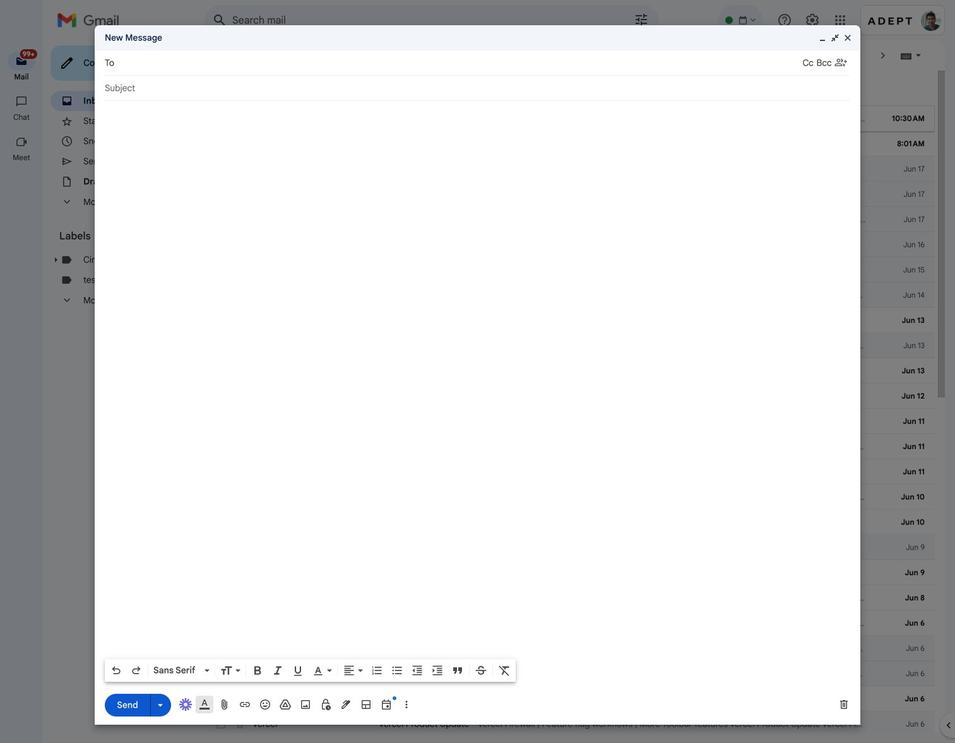 Task type: describe. For each thing, give the bounding box(es) containing it.
bold ‪(⌘b)‬ image
[[251, 665, 264, 677]]

To recipients text field
[[120, 52, 803, 74]]

option inside formatting options toolbar
[[151, 665, 202, 677]]

primary, one new message, tab
[[205, 71, 363, 106]]

advanced search options image
[[629, 7, 654, 32]]

attach files image
[[218, 699, 231, 712]]

undo ‪(⌘z)‬ image
[[110, 665, 122, 677]]

close image
[[843, 33, 853, 43]]

5 row from the top
[[205, 207, 935, 232]]

search mail image
[[208, 9, 231, 32]]

select a layout image
[[360, 699, 372, 712]]

refresh image
[[253, 49, 265, 62]]

italic ‪(⌘i)‬ image
[[271, 665, 284, 677]]

20 row from the top
[[205, 586, 935, 611]]

13 row from the top
[[205, 409, 935, 434]]

12 row from the top
[[205, 384, 935, 409]]

25 row from the top
[[205, 712, 935, 737]]

10 row from the top
[[205, 333, 935, 359]]

15 row from the top
[[205, 460, 935, 485]]

22 row from the top
[[205, 636, 935, 662]]

indent more ‪(⌘])‬ image
[[431, 665, 444, 677]]

insert photo image
[[299, 699, 312, 712]]

insert emoji ‪(⌘⇧2)‬ image
[[259, 699, 271, 712]]

6 row from the top
[[205, 232, 935, 258]]

14 row from the top
[[205, 434, 935, 460]]

Subject field
[[105, 82, 850, 95]]

remove formatting ‪(⌘\)‬ image
[[498, 665, 511, 677]]

24 row from the top
[[205, 687, 935, 712]]

19 row from the top
[[205, 561, 935, 586]]

older image
[[877, 49, 890, 62]]

23 row from the top
[[205, 662, 935, 687]]

18 row from the top
[[205, 535, 935, 561]]

insert signature image
[[340, 699, 352, 712]]

formatting options toolbar
[[105, 660, 516, 682]]

2 row from the top
[[205, 131, 935, 157]]

mail, 871 unread messages image
[[15, 52, 35, 64]]

11 row from the top
[[205, 359, 935, 384]]

updates, one new message, tab
[[524, 71, 683, 106]]

16 row from the top
[[205, 485, 935, 510]]



Task type: vqa. For each thing, say whether or not it's contained in the screenshot.
add Link
no



Task type: locate. For each thing, give the bounding box(es) containing it.
main content
[[205, 71, 935, 744]]

3 row from the top
[[205, 157, 935, 182]]

quote ‪(⌘⇧9)‬ image
[[451, 665, 464, 677]]

redo ‪(⌘y)‬ image
[[130, 665, 143, 677]]

toggle confidential mode image
[[319, 699, 332, 712]]

numbered list ‪(⌘⇧7)‬ image
[[371, 665, 383, 677]]

more options image
[[403, 699, 410, 712]]

pop out image
[[830, 33, 840, 43]]

4 row from the top
[[205, 182, 935, 207]]

discard draft ‪(⌘⇧d)‬ image
[[838, 699, 850, 712]]

indent less ‪(⌘[)‬ image
[[411, 665, 424, 677]]

9 row from the top
[[205, 308, 935, 333]]

17 row from the top
[[205, 510, 935, 535]]

gmail image
[[57, 8, 126, 33]]

insert files using drive image
[[279, 699, 292, 712]]

1 row from the top
[[205, 106, 935, 131]]

Search mail search field
[[205, 5, 659, 35]]

21 row from the top
[[205, 611, 935, 636]]

bulleted list ‪(⌘⇧8)‬ image
[[391, 665, 403, 677]]

more send options image
[[154, 699, 167, 712]]

8 row from the top
[[205, 283, 935, 308]]

promotions tab
[[364, 71, 523, 106]]

dialog
[[95, 25, 861, 725]]

minimize image
[[818, 33, 828, 43]]

Message Body text field
[[105, 107, 850, 656]]

heading
[[0, 72, 43, 82], [0, 112, 43, 122], [0, 153, 43, 163], [59, 230, 179, 242]]

underline ‪(⌘u)‬ image
[[292, 665, 304, 678]]

7 row from the top
[[205, 258, 935, 283]]

insert link ‪(⌘k)‬ image
[[239, 699, 251, 712]]

strikethrough ‪(⌘⇧x)‬ image
[[475, 665, 487, 677]]

tab list
[[205, 71, 935, 106]]

row
[[205, 106, 935, 131], [205, 131, 935, 157], [205, 157, 935, 182], [205, 182, 935, 207], [205, 207, 935, 232], [205, 232, 935, 258], [205, 258, 935, 283], [205, 283, 935, 308], [205, 308, 935, 333], [205, 333, 935, 359], [205, 359, 935, 384], [205, 384, 935, 409], [205, 409, 935, 434], [205, 434, 935, 460], [205, 460, 935, 485], [205, 485, 935, 510], [205, 510, 935, 535], [205, 535, 935, 561], [205, 561, 935, 586], [205, 586, 935, 611], [205, 611, 935, 636], [205, 636, 935, 662], [205, 662, 935, 687], [205, 687, 935, 712], [205, 712, 935, 737]]

set up a time to meet image
[[380, 699, 393, 712]]

navigation
[[0, 40, 44, 744]]

option
[[151, 665, 202, 677]]



